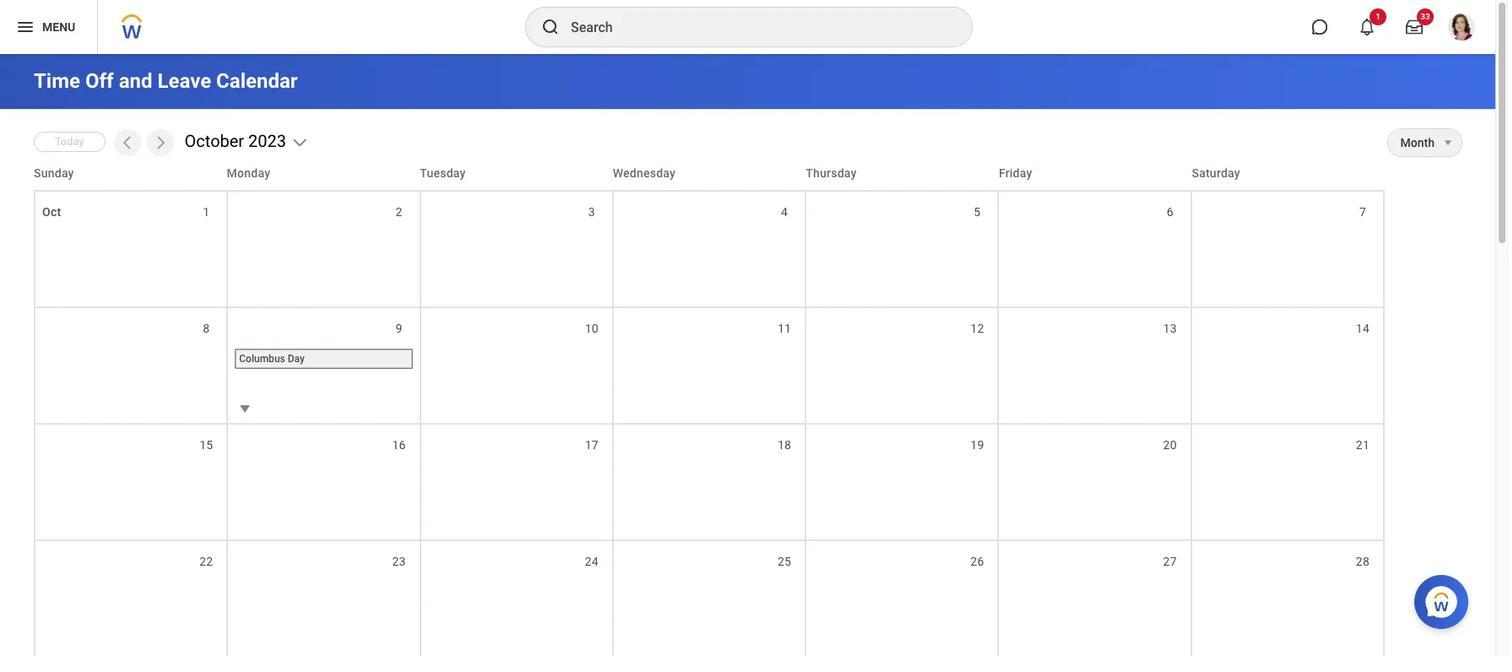 Task type: locate. For each thing, give the bounding box(es) containing it.
calendar
[[216, 69, 298, 93]]

row group
[[34, 190, 1385, 656]]

table
[[34, 156, 1385, 656]]

4 row from the top
[[34, 423, 1385, 540]]

16
[[392, 438, 406, 452]]

row group containing oct
[[34, 190, 1385, 656]]

monday column header
[[227, 165, 420, 182]]

columbus
[[239, 353, 285, 365]]

leave
[[158, 69, 211, 93]]

thursday
[[806, 166, 857, 180]]

9
[[396, 322, 403, 335]]

sunday column header
[[34, 165, 227, 182]]

1 horizontal spatial 1
[[1376, 12, 1381, 21]]

2 row from the top
[[34, 190, 1385, 307]]

october 2023
[[185, 131, 286, 151]]

0 horizontal spatial 1
[[203, 205, 210, 219]]

27
[[1164, 555, 1177, 568]]

october
[[185, 131, 244, 151]]

19
[[971, 438, 984, 452]]

time off and leave calendar main content
[[0, 54, 1496, 656]]

24
[[585, 555, 599, 568]]

caret down image
[[1438, 136, 1459, 149]]

1 down october
[[203, 205, 210, 219]]

table containing sunday
[[34, 156, 1385, 656]]

justify image
[[15, 17, 35, 37]]

13
[[1164, 322, 1177, 335]]

day
[[288, 353, 305, 365]]

sunday
[[34, 166, 74, 180]]

28
[[1356, 555, 1370, 568]]

3 row from the top
[[34, 307, 1385, 423]]

15
[[199, 438, 213, 452]]

notifications large image
[[1359, 19, 1376, 35]]

sunday, october 1, 2023 cell
[[35, 192, 228, 307]]

calendar application
[[34, 156, 1462, 656]]

23
[[392, 555, 406, 568]]

14
[[1356, 322, 1370, 335]]

chevron left image
[[119, 134, 136, 151]]

20
[[1164, 438, 1177, 452]]

oct
[[42, 205, 61, 219]]

row containing sunday
[[34, 156, 1385, 190]]

menu
[[42, 20, 75, 33]]

row containing 8
[[34, 307, 1385, 423]]

4
[[781, 205, 788, 219]]

1 vertical spatial 1
[[203, 205, 210, 219]]

5 row from the top
[[34, 540, 1385, 656]]

chevron down image
[[291, 134, 308, 151]]

0 vertical spatial 1
[[1376, 12, 1381, 21]]

1 row from the top
[[34, 156, 1385, 190]]

Search Workday  search field
[[571, 8, 938, 46]]

chevron right image
[[152, 134, 169, 151]]

2023
[[248, 131, 286, 151]]

8
[[203, 322, 210, 335]]

1 right notifications large image at the top right of the page
[[1376, 12, 1381, 21]]

1 inside 1 button
[[1376, 12, 1381, 21]]

time
[[34, 69, 80, 93]]

1
[[1376, 12, 1381, 21], [203, 205, 210, 219]]

row group inside table
[[34, 190, 1385, 656]]

and
[[119, 69, 152, 93]]

1 inside sunday, october 1, 2023 cell
[[203, 205, 210, 219]]

row
[[34, 156, 1385, 190], [34, 190, 1385, 307], [34, 307, 1385, 423], [34, 423, 1385, 540], [34, 540, 1385, 656]]

1 button
[[1349, 8, 1387, 46]]

12
[[971, 322, 984, 335]]

26
[[971, 555, 984, 568]]

wednesday column header
[[613, 165, 806, 182]]

table inside time off and leave calendar main content
[[34, 156, 1385, 656]]

17
[[585, 438, 599, 452]]

row containing oct
[[34, 190, 1385, 307]]

menu button
[[0, 0, 97, 54]]



Task type: vqa. For each thing, say whether or not it's contained in the screenshot.
Oct
yes



Task type: describe. For each thing, give the bounding box(es) containing it.
inbox large image
[[1406, 19, 1423, 35]]

off
[[85, 69, 114, 93]]

thursday column header
[[806, 165, 999, 182]]

profile logan mcneil image
[[1448, 14, 1476, 44]]

3
[[589, 205, 595, 219]]

row containing 15
[[34, 423, 1385, 540]]

tuesday column header
[[420, 165, 613, 182]]

18
[[778, 438, 792, 452]]

2
[[396, 205, 403, 219]]

saturday
[[1192, 166, 1241, 180]]

tuesday
[[420, 166, 466, 180]]

33 button
[[1396, 8, 1434, 46]]

5
[[974, 205, 981, 219]]

time off and leave calendar
[[34, 69, 298, 93]]

friday
[[999, 166, 1033, 180]]

monday
[[227, 166, 270, 180]]

6
[[1167, 205, 1174, 219]]

today
[[55, 135, 84, 148]]

row containing 22
[[34, 540, 1385, 656]]

month button
[[1388, 129, 1435, 156]]

25
[[778, 555, 792, 568]]

11
[[778, 322, 792, 335]]

caret down image
[[235, 399, 255, 419]]

columbus day
[[239, 353, 305, 365]]

friday column header
[[999, 165, 1192, 182]]

7
[[1360, 205, 1367, 219]]

month
[[1401, 136, 1435, 149]]

search image
[[541, 17, 561, 37]]

wednesday
[[613, 166, 676, 180]]

21
[[1356, 438, 1370, 452]]

today button
[[34, 132, 105, 152]]

10
[[585, 322, 599, 335]]

saturday column header
[[1192, 165, 1385, 182]]

22
[[199, 555, 213, 568]]

33
[[1421, 12, 1431, 21]]



